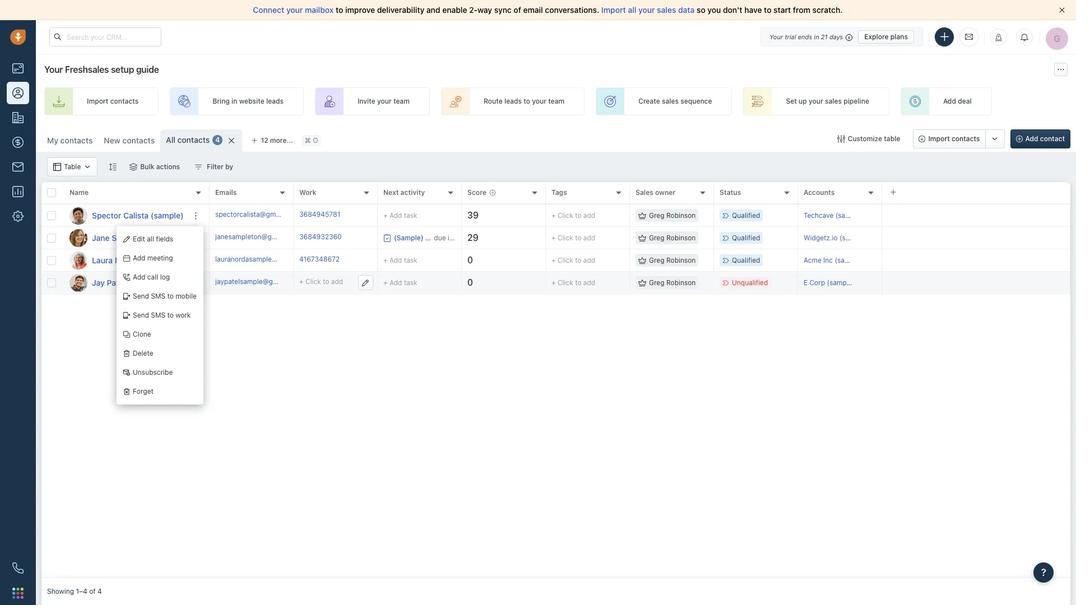 Task type: locate. For each thing, give the bounding box(es) containing it.
0 vertical spatial in
[[814, 33, 820, 40]]

send up clone
[[133, 311, 149, 320]]

mailbox
[[305, 5, 334, 15]]

leads right "route"
[[505, 97, 522, 106]]

3 greg robinson from the top
[[649, 256, 696, 265]]

(sample) for jay patel (sample)
[[127, 278, 160, 287]]

contacts down deal
[[952, 135, 980, 143]]

29
[[468, 233, 479, 243]]

container_wx8msf4aqz5i3rn1 image inside row group
[[639, 279, 647, 287]]

all contacts 4
[[166, 135, 220, 145]]

1 cell from the top
[[883, 205, 1071, 227]]

1 horizontal spatial import
[[602, 5, 626, 15]]

1 vertical spatial sms
[[151, 311, 165, 320]]

1 vertical spatial 4
[[98, 588, 102, 596]]

0 vertical spatial 4
[[215, 136, 220, 144]]

+ add task for 3684945781
[[384, 211, 417, 220]]

import down add deal 'link'
[[929, 135, 950, 143]]

jay patel (sample) link
[[92, 277, 160, 288]]

deal
[[958, 97, 972, 106]]

deliverability
[[377, 5, 425, 15]]

2 j image from the top
[[70, 274, 87, 292]]

qualified for 29
[[732, 234, 761, 242]]

press space to select this row. row containing spector calista (sample)
[[41, 205, 210, 227]]

3 greg from the top
[[649, 256, 665, 265]]

1 qualified from the top
[[732, 211, 761, 220]]

robinson for acme inc (sample)
[[667, 256, 696, 265]]

1 vertical spatial qualified
[[732, 234, 761, 242]]

0 horizontal spatial of
[[89, 588, 96, 596]]

team
[[394, 97, 410, 106], [549, 97, 565, 106]]

+ click to add for 3684945781
[[552, 211, 596, 220]]

1 vertical spatial of
[[89, 588, 96, 596]]

+ inside cell
[[299, 277, 304, 286]]

0 vertical spatial import contacts
[[87, 97, 139, 106]]

new contacts button
[[98, 130, 160, 152], [104, 136, 155, 145]]

0 vertical spatial j image
[[70, 229, 87, 247]]

sales left pipeline in the top of the page
[[825, 97, 842, 106]]

setup
[[111, 64, 134, 75]]

name column header
[[64, 182, 210, 205]]

3 qualified from the top
[[732, 256, 761, 265]]

1 + add task from the top
[[384, 211, 417, 220]]

explore plans
[[865, 32, 908, 41]]

1 team from the left
[[394, 97, 410, 106]]

2 vertical spatial import
[[929, 135, 950, 143]]

2 vertical spatial task
[[404, 278, 417, 287]]

+ click to add for 3684932360
[[552, 234, 596, 242]]

delete
[[133, 350, 153, 358]]

0 vertical spatial send
[[133, 292, 149, 301]]

website
[[239, 97, 264, 106]]

sales
[[657, 5, 676, 15], [662, 97, 679, 106], [825, 97, 842, 106]]

2 greg from the top
[[649, 234, 665, 242]]

freshsales
[[65, 64, 109, 75]]

add for 3684932360
[[584, 234, 596, 242]]

2 0 from the top
[[468, 278, 473, 288]]

0 vertical spatial + add task
[[384, 211, 417, 220]]

2 task from the top
[[404, 256, 417, 264]]

contacts
[[110, 97, 139, 106], [952, 135, 980, 143], [178, 135, 210, 145], [60, 136, 93, 145], [122, 136, 155, 145]]

4167348672
[[299, 255, 340, 263]]

container_wx8msf4aqz5i3rn1 image
[[838, 135, 845, 143], [53, 163, 61, 171], [84, 163, 92, 171], [130, 163, 138, 171], [195, 163, 202, 171], [639, 279, 647, 287]]

2 leads from the left
[[505, 97, 522, 106]]

greg for acme inc (sample)
[[649, 256, 665, 265]]

container_wx8msf4aqz5i3rn1 image
[[639, 212, 647, 220], [384, 234, 391, 242], [639, 234, 647, 242], [639, 257, 647, 264]]

add inside cell
[[331, 277, 343, 286]]

of right 1–4 on the bottom left of page
[[89, 588, 96, 596]]

0 vertical spatial of
[[514, 5, 521, 15]]

2 greg robinson from the top
[[649, 234, 696, 242]]

set
[[786, 97, 797, 106]]

4 right 1–4 on the bottom left of page
[[98, 588, 102, 596]]

send email image
[[966, 32, 973, 42]]

2 horizontal spatial import
[[929, 135, 950, 143]]

0 vertical spatial task
[[404, 211, 417, 220]]

acme
[[804, 256, 822, 265]]

3 cell from the top
[[883, 250, 1071, 271]]

all
[[628, 5, 637, 15], [147, 235, 154, 244]]

sales
[[636, 189, 654, 197]]

2 qualified from the top
[[732, 234, 761, 242]]

connect your mailbox to improve deliverability and enable 2-way sync of email conversations. import all your sales data so you don't have to start from scratch.
[[253, 5, 843, 15]]

0 horizontal spatial in
[[232, 97, 237, 106]]

1 robinson from the top
[[667, 211, 696, 220]]

accounts
[[804, 189, 835, 197]]

all right edit
[[147, 235, 154, 244]]

sms down 'send sms to mobile'
[[151, 311, 165, 320]]

add inside 'link'
[[944, 97, 957, 106]]

send for send sms to mobile
[[133, 292, 149, 301]]

call
[[147, 273, 158, 282]]

jane sampleton (sample) link
[[92, 232, 186, 244]]

import contacts for the import contacts link
[[87, 97, 139, 106]]

team inside invite your team link
[[394, 97, 410, 106]]

1 vertical spatial task
[[404, 256, 417, 264]]

2 team from the left
[[549, 97, 565, 106]]

press space to select this row. row
[[41, 205, 210, 227], [210, 205, 1071, 227], [41, 227, 210, 250], [210, 227, 1071, 250], [41, 250, 210, 272], [210, 250, 1071, 272], [41, 272, 210, 294], [210, 272, 1071, 294]]

0
[[468, 255, 473, 265], [468, 278, 473, 288]]

12
[[261, 136, 268, 145]]

1 vertical spatial j image
[[70, 274, 87, 292]]

0 vertical spatial qualified
[[732, 211, 761, 220]]

1 horizontal spatial all
[[628, 5, 637, 15]]

add for 3684945781
[[584, 211, 596, 220]]

2 row group from the left
[[210, 205, 1071, 294]]

1 horizontal spatial 4
[[215, 136, 220, 144]]

1 horizontal spatial your
[[770, 33, 783, 40]]

greg
[[649, 211, 665, 220], [649, 234, 665, 242], [649, 256, 665, 265], [649, 279, 665, 287]]

1 sms from the top
[[151, 292, 165, 301]]

container_wx8msf4aqz5i3rn1 image inside bulk actions button
[[130, 163, 138, 171]]

of right sync at the top left of page
[[514, 5, 521, 15]]

2 + add task from the top
[[384, 256, 417, 264]]

l image
[[70, 251, 87, 269]]

in right bring
[[232, 97, 237, 106]]

container_wx8msf4aqz5i3rn1 image for 'filter by' 'button'
[[195, 163, 202, 171]]

2 vertical spatial + add task
[[384, 278, 417, 287]]

2-
[[469, 5, 478, 15]]

data
[[678, 5, 695, 15]]

task for 4167348672
[[404, 256, 417, 264]]

invite your team
[[358, 97, 410, 106]]

forget
[[133, 388, 154, 396]]

2 robinson from the top
[[667, 234, 696, 242]]

guide
[[136, 64, 159, 75]]

+ click to add for 4167348672
[[552, 256, 596, 265]]

style_myh0__igzzd8unmi image
[[109, 163, 117, 171]]

robinson for widgetz.io (sample)
[[667, 234, 696, 242]]

2 sms from the top
[[151, 311, 165, 320]]

0 horizontal spatial leads
[[266, 97, 284, 106]]

add
[[944, 97, 957, 106], [1026, 135, 1039, 143], [390, 211, 402, 220], [133, 254, 146, 263], [390, 256, 402, 264], [133, 273, 146, 282], [390, 278, 402, 287]]

customize table button
[[830, 130, 908, 149]]

1 0 from the top
[[468, 255, 473, 265]]

add call log
[[133, 273, 170, 282]]

cell for e corp (sample)
[[883, 272, 1071, 294]]

3 robinson from the top
[[667, 256, 696, 265]]

to inside cell
[[323, 277, 329, 286]]

to
[[336, 5, 343, 15], [764, 5, 772, 15], [524, 97, 530, 106], [575, 211, 582, 220], [575, 234, 582, 242], [575, 256, 582, 265], [323, 277, 329, 286], [575, 279, 582, 287], [167, 292, 174, 301], [167, 311, 174, 320]]

1 horizontal spatial in
[[814, 33, 820, 40]]

greg for techcave (sample)
[[649, 211, 665, 220]]

container_wx8msf4aqz5i3rn1 image inside "customize table" button
[[838, 135, 845, 143]]

create sales sequence link
[[596, 87, 733, 116]]

leads
[[266, 97, 284, 106], [505, 97, 522, 106]]

import contacts down "setup"
[[87, 97, 139, 106]]

my contacts button
[[41, 130, 98, 152], [47, 136, 93, 145]]

send down jay patel (sample) link
[[133, 292, 149, 301]]

1 vertical spatial import
[[87, 97, 108, 106]]

+ add task inside press space to select this row. "row"
[[384, 211, 417, 220]]

4 up filter by
[[215, 136, 220, 144]]

import down your freshsales setup guide
[[87, 97, 108, 106]]

2 send from the top
[[133, 311, 149, 320]]

container_wx8msf4aqz5i3rn1 image for 39
[[639, 212, 647, 220]]

up
[[799, 97, 807, 106]]

send
[[133, 292, 149, 301], [133, 311, 149, 320]]

0 horizontal spatial import
[[87, 97, 108, 106]]

import contacts button
[[914, 130, 986, 149]]

customize table
[[848, 135, 901, 143]]

0 horizontal spatial all
[[147, 235, 154, 244]]

sequence
[[681, 97, 712, 106]]

2 vertical spatial qualified
[[732, 256, 761, 265]]

import contacts down add deal
[[929, 135, 980, 143]]

1 send from the top
[[133, 292, 149, 301]]

your trial ends in 21 days
[[770, 33, 843, 40]]

1 vertical spatial your
[[44, 64, 63, 75]]

tags
[[552, 189, 567, 197]]

container_wx8msf4aqz5i3rn1 image for 29
[[639, 234, 647, 242]]

so
[[697, 5, 706, 15]]

sms up the send sms to work
[[151, 292, 165, 301]]

1 row group from the left
[[41, 205, 210, 294]]

plans
[[891, 32, 908, 41]]

import contacts group
[[914, 130, 1005, 149]]

4 greg from the top
[[649, 279, 665, 287]]

import right conversations.
[[602, 5, 626, 15]]

filter by
[[207, 163, 233, 171]]

(sample) for e corp (sample)
[[827, 279, 855, 287]]

0 vertical spatial your
[[770, 33, 783, 40]]

(sample) for laura norda (sample)
[[139, 255, 172, 265]]

import for import contacts button
[[929, 135, 950, 143]]

add
[[584, 211, 596, 220], [584, 234, 596, 242], [584, 256, 596, 265], [331, 277, 343, 286], [584, 279, 596, 287]]

4 cell from the top
[[883, 272, 1071, 294]]

1 horizontal spatial import contacts
[[929, 135, 980, 143]]

cell
[[883, 205, 1071, 227], [883, 227, 1071, 249], [883, 250, 1071, 271], [883, 272, 1071, 294]]

freshworks switcher image
[[12, 588, 24, 599]]

container_wx8msf4aqz5i3rn1 image for "customize table" button
[[838, 135, 845, 143]]

mobile
[[176, 292, 197, 301]]

j image
[[70, 229, 87, 247], [70, 274, 87, 292]]

+ click to add cell
[[294, 272, 378, 294]]

customize
[[848, 135, 883, 143]]

menu
[[117, 227, 203, 405]]

improve
[[345, 5, 375, 15]]

j image left jay
[[70, 274, 87, 292]]

21
[[821, 33, 828, 40]]

sync
[[494, 5, 512, 15]]

4 greg robinson from the top
[[649, 279, 696, 287]]

4
[[215, 136, 220, 144], [98, 588, 102, 596]]

1 vertical spatial all
[[147, 235, 154, 244]]

1 vertical spatial send
[[133, 311, 149, 320]]

container_wx8msf4aqz5i3rn1 image for bulk actions button at the left of the page
[[130, 163, 138, 171]]

1 horizontal spatial team
[[549, 97, 565, 106]]

sms for mobile
[[151, 292, 165, 301]]

task inside press space to select this row. "row"
[[404, 211, 417, 220]]

all contacts link
[[166, 135, 210, 146]]

what's new image
[[995, 34, 1003, 41]]

set up your sales pipeline link
[[744, 87, 890, 116]]

1 task from the top
[[404, 211, 417, 220]]

press space to select this row. row containing 29
[[210, 227, 1071, 250]]

contacts inside button
[[952, 135, 980, 143]]

row group
[[41, 205, 210, 294], [210, 205, 1071, 294]]

jane sampleton (sample)
[[92, 233, 186, 243]]

bring in website leads
[[213, 97, 284, 106]]

1 horizontal spatial leads
[[505, 97, 522, 106]]

4 robinson from the top
[[667, 279, 696, 287]]

your left freshsales
[[44, 64, 63, 75]]

add deal link
[[901, 87, 992, 116]]

import inside button
[[929, 135, 950, 143]]

container_wx8msf4aqz5i3rn1 image for 0
[[639, 257, 647, 264]]

0 horizontal spatial team
[[394, 97, 410, 106]]

leads right website
[[266, 97, 284, 106]]

import all your sales data link
[[602, 5, 697, 15]]

work
[[176, 311, 191, 320]]

cell for acme inc (sample)
[[883, 250, 1071, 271]]

all left the data
[[628, 5, 637, 15]]

2 cell from the top
[[883, 227, 1071, 249]]

your right up
[[809, 97, 824, 106]]

1 j image from the top
[[70, 229, 87, 247]]

lauranordasample@gmail.com link
[[215, 254, 311, 266]]

import contacts inside button
[[929, 135, 980, 143]]

0 vertical spatial import
[[602, 5, 626, 15]]

log
[[160, 273, 170, 282]]

container_wx8msf4aqz5i3rn1 image for table dropdown button
[[53, 163, 61, 171]]

Search your CRM... text field
[[49, 27, 161, 47]]

qualified
[[732, 211, 761, 220], [732, 234, 761, 242], [732, 256, 761, 265]]

contacts right my
[[60, 136, 93, 145]]

1 vertical spatial 0
[[468, 278, 473, 288]]

in left 21
[[814, 33, 820, 40]]

1–4
[[76, 588, 87, 596]]

click inside cell
[[306, 277, 321, 286]]

0 horizontal spatial import contacts
[[87, 97, 139, 106]]

1 vertical spatial import contacts
[[929, 135, 980, 143]]

j image left jane
[[70, 229, 87, 247]]

your right invite
[[377, 97, 392, 106]]

acme inc (sample)
[[804, 256, 863, 265]]

container_wx8msf4aqz5i3rn1 image inside 'filter by' 'button'
[[195, 163, 202, 171]]

sms
[[151, 292, 165, 301], [151, 311, 165, 320]]

(sample)
[[151, 211, 184, 220], [836, 211, 864, 220], [154, 233, 186, 243], [840, 234, 868, 242], [139, 255, 172, 265], [835, 256, 863, 265], [127, 278, 160, 287], [827, 279, 855, 287]]

grid
[[41, 181, 1071, 579]]

(sample) for jane sampleton (sample)
[[154, 233, 186, 243]]

0 horizontal spatial your
[[44, 64, 63, 75]]

add inside button
[[1026, 135, 1039, 143]]

your left trial
[[770, 33, 783, 40]]

0 vertical spatial 0
[[468, 255, 473, 265]]

1 greg robinson from the top
[[649, 211, 696, 220]]

1 greg from the top
[[649, 211, 665, 220]]

1 vertical spatial + add task
[[384, 256, 417, 264]]

press space to select this row. row containing 39
[[210, 205, 1071, 227]]

0 vertical spatial all
[[628, 5, 637, 15]]

0 horizontal spatial 4
[[98, 588, 102, 596]]

+
[[384, 211, 388, 220], [552, 211, 556, 220], [552, 234, 556, 242], [384, 256, 388, 264], [552, 256, 556, 265], [299, 277, 304, 286], [384, 278, 388, 287], [552, 279, 556, 287]]

sales owner
[[636, 189, 676, 197]]

task for 3684945781
[[404, 211, 417, 220]]

0 vertical spatial sms
[[151, 292, 165, 301]]

invite your team link
[[315, 87, 430, 116]]

greg for widgetz.io (sample)
[[649, 234, 665, 242]]

filter by button
[[187, 158, 241, 177]]



Task type: describe. For each thing, give the bounding box(es) containing it.
bring
[[213, 97, 230, 106]]

j image for jay patel (sample)
[[70, 274, 87, 292]]

e corp (sample) link
[[804, 279, 855, 287]]

jaypatelsample@gmail.com link
[[215, 277, 301, 289]]

my
[[47, 136, 58, 145]]

1 horizontal spatial of
[[514, 5, 521, 15]]

0 for lauranordasample@gmail.com
[[468, 255, 473, 265]]

way
[[478, 5, 492, 15]]

1 leads from the left
[[266, 97, 284, 106]]

click for 3684932360
[[558, 234, 573, 242]]

showing 1–4 of 4
[[47, 588, 102, 596]]

row group containing spector calista (sample)
[[41, 205, 210, 294]]

greg for e corp (sample)
[[649, 279, 665, 287]]

contacts right all
[[178, 135, 210, 145]]

more...
[[270, 136, 293, 145]]

your left mailbox
[[287, 5, 303, 15]]

janesampleton@gmail.com
[[215, 233, 300, 241]]

jay
[[92, 278, 105, 287]]

all
[[166, 135, 175, 145]]

meeting
[[147, 254, 173, 263]]

click for 3684945781
[[558, 211, 573, 220]]

+ click to add inside cell
[[299, 277, 343, 286]]

from
[[793, 5, 811, 15]]

robinson for e corp (sample)
[[667, 279, 696, 287]]

(sample) for acme inc (sample)
[[835, 256, 863, 265]]

send sms to work
[[133, 311, 191, 320]]

table
[[884, 135, 901, 143]]

greg robinson for e corp (sample)
[[649, 279, 696, 287]]

add deal
[[944, 97, 972, 106]]

new contacts
[[104, 136, 155, 145]]

owner
[[656, 189, 676, 197]]

enable
[[443, 5, 467, 15]]

spector calista (sample)
[[92, 211, 184, 220]]

3684932360 link
[[299, 232, 342, 244]]

add inside press space to select this row. "row"
[[390, 211, 402, 220]]

0 for jaypatelsample@gmail.com
[[468, 278, 473, 288]]

conversations.
[[545, 5, 600, 15]]

cell for widgetz.io (sample)
[[883, 227, 1071, 249]]

press space to select this row. row containing laura norda (sample)
[[41, 250, 210, 272]]

4167348672 link
[[299, 254, 340, 266]]

ends
[[798, 33, 813, 40]]

you
[[708, 5, 721, 15]]

activity
[[401, 189, 425, 197]]

contacts right new on the top of the page
[[122, 136, 155, 145]]

press space to select this row. row containing jane sampleton (sample)
[[41, 227, 210, 250]]

row group containing 39
[[210, 205, 1071, 294]]

my contacts
[[47, 136, 93, 145]]

acme inc (sample) link
[[804, 256, 863, 265]]

norda
[[115, 255, 137, 265]]

route leads to your team
[[484, 97, 565, 106]]

and
[[427, 5, 440, 15]]

table button
[[47, 158, 98, 177]]

spectorcalista@gmail.com 3684945781
[[215, 210, 340, 219]]

jaypatelsample@gmail.com
[[215, 277, 301, 286]]

greg robinson for widgetz.io (sample)
[[649, 234, 696, 242]]

jay patel (sample)
[[92, 278, 160, 287]]

actions
[[156, 163, 180, 171]]

spectorcalista@gmail.com link
[[215, 210, 299, 222]]

bulk actions
[[140, 163, 180, 171]]

your for your freshsales setup guide
[[44, 64, 63, 75]]

next
[[384, 189, 399, 197]]

bring in website leads link
[[170, 87, 304, 116]]

sales left the data
[[657, 5, 676, 15]]

clone
[[133, 331, 151, 339]]

import contacts link
[[44, 87, 159, 116]]

robinson for techcave (sample)
[[667, 211, 696, 220]]

4 inside the all contacts 4
[[215, 136, 220, 144]]

phone element
[[7, 557, 29, 580]]

3 + add task from the top
[[384, 278, 417, 287]]

add for 4167348672
[[584, 256, 596, 265]]

import contacts for import contacts button
[[929, 135, 980, 143]]

qualified for 0
[[732, 256, 761, 265]]

import for the import contacts link
[[87, 97, 108, 106]]

qualified for 39
[[732, 211, 761, 220]]

spector calista (sample) link
[[92, 210, 184, 221]]

12 more... button
[[245, 133, 299, 149]]

widgetz.io (sample) link
[[804, 234, 868, 242]]

press space to select this row. row containing jay patel (sample)
[[41, 272, 210, 294]]

menu containing edit all fields
[[117, 227, 203, 405]]

1 vertical spatial in
[[232, 97, 237, 106]]

grid containing 39
[[41, 181, 1071, 579]]

close image
[[1060, 7, 1065, 13]]

j image for jane sampleton (sample)
[[70, 229, 87, 247]]

your left the data
[[639, 5, 655, 15]]

greg robinson for techcave (sample)
[[649, 211, 696, 220]]

cell for techcave (sample)
[[883, 205, 1071, 227]]

showing
[[47, 588, 74, 596]]

filter
[[207, 163, 224, 171]]

don't
[[723, 5, 743, 15]]

edit
[[133, 235, 145, 244]]

phone image
[[12, 563, 24, 574]]

connect
[[253, 5, 284, 15]]

emails
[[215, 189, 237, 197]]

start
[[774, 5, 791, 15]]

greg robinson for acme inc (sample)
[[649, 256, 696, 265]]

sms for work
[[151, 311, 165, 320]]

bulk actions button
[[122, 158, 187, 177]]

3684945781
[[299, 210, 340, 219]]

click for 4167348672
[[558, 256, 573, 265]]

add contact
[[1026, 135, 1065, 143]]

your right "route"
[[532, 97, 547, 106]]

3 task from the top
[[404, 278, 417, 287]]

your for your trial ends in 21 days
[[770, 33, 783, 40]]

+ add task for 4167348672
[[384, 256, 417, 264]]

(sample) for spector calista (sample)
[[151, 211, 184, 220]]

lauranordasample@gmail.com
[[215, 255, 311, 263]]

jane
[[92, 233, 110, 243]]

e
[[804, 279, 808, 287]]

12 more...
[[261, 136, 293, 145]]

contacts down "setup"
[[110, 97, 139, 106]]

team inside route leads to your team link
[[549, 97, 565, 106]]

by
[[225, 163, 233, 171]]

have
[[745, 5, 762, 15]]

⌘
[[305, 136, 311, 145]]

status
[[720, 189, 741, 197]]

s image
[[70, 207, 87, 225]]

your freshsales setup guide
[[44, 64, 159, 75]]

set up your sales pipeline
[[786, 97, 870, 106]]

score
[[468, 189, 487, 197]]

name row
[[41, 182, 210, 205]]

next activity
[[384, 189, 425, 197]]

invite
[[358, 97, 376, 106]]

all inside menu
[[147, 235, 154, 244]]

janesampleton@gmail.com link
[[215, 232, 300, 244]]

send for send sms to work
[[133, 311, 149, 320]]

o
[[313, 136, 318, 145]]

explore plans link
[[859, 30, 915, 43]]

edit all fields
[[133, 235, 173, 244]]

sales right "create" on the top
[[662, 97, 679, 106]]

sampleton
[[112, 233, 152, 243]]

widgetz.io (sample)
[[804, 234, 868, 242]]



